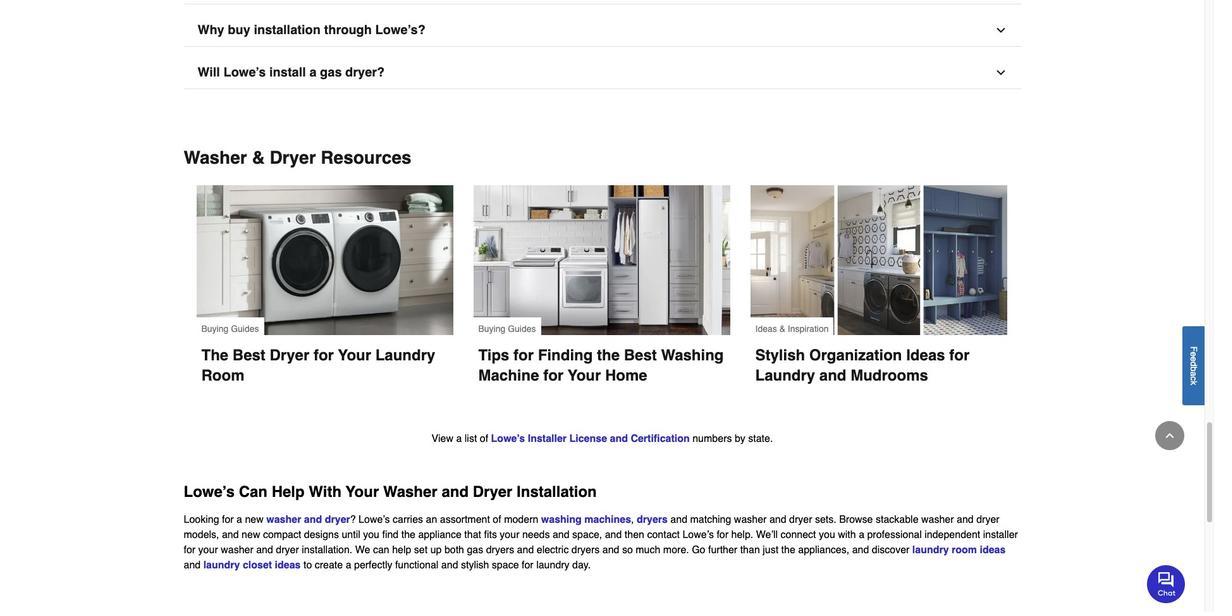 Task type: vqa. For each thing, say whether or not it's contained in the screenshot.
be in the Your installer will deliver your new dishwasher, disconnect your existing appliance, install your new dishwasher and make sure it's working properly. They'll remove all packaging from your home and clean up the work area. If you purchased haul away, your installer will haul away the old unit for disposal. Haul-away services may be subject to local disposal fees.
no



Task type: locate. For each thing, give the bounding box(es) containing it.
d
[[1190, 362, 1200, 367]]

gas inside and matching washer and dryer sets. browse stackable washer and dryer models, and new compact designs until you find the appliance that fits your needs and space, and then contact lowe's for help. we'll connect you with a professional independent installer for your washer and dryer installation. we can help set up both gas dryers and electric dryers and so much more. go further than just the appliances, and discover
[[467, 544, 484, 556]]

2 chevron down image from the top
[[995, 66, 1008, 79]]

and down models,
[[184, 560, 201, 571]]

1 vertical spatial of
[[493, 514, 502, 525]]

1 chevron down image from the top
[[995, 24, 1008, 36]]

0 horizontal spatial guides
[[231, 324, 259, 334]]

e
[[1190, 352, 1200, 357], [1190, 357, 1200, 362]]

a cream laundry room, a modern farmhouse laundry room and a blue mudroom with storage lockers. image
[[751, 185, 1008, 335]]

1 vertical spatial the
[[402, 529, 416, 541]]

electric
[[537, 544, 569, 556]]

1 vertical spatial &
[[780, 324, 786, 334]]

2 vertical spatial your
[[346, 483, 379, 501]]

ideas
[[756, 324, 777, 334], [907, 346, 946, 364]]

1 horizontal spatial you
[[819, 529, 836, 541]]

go
[[692, 544, 706, 556]]

ideas up stylish
[[756, 324, 777, 334]]

0 horizontal spatial gas
[[320, 65, 342, 79]]

1 buying guides from the left
[[202, 324, 259, 334]]

dryer up connect
[[790, 514, 813, 525]]

0 vertical spatial chevron down image
[[995, 24, 1008, 36]]

1 horizontal spatial gas
[[467, 544, 484, 556]]

view
[[432, 433, 454, 444]]

1 horizontal spatial buying
[[479, 324, 506, 334]]

your down models,
[[198, 544, 218, 556]]

chevron down image for why buy installation through lowe's?
[[995, 24, 1008, 36]]

2 horizontal spatial dryers
[[637, 514, 668, 525]]

just
[[763, 544, 779, 556]]

0 horizontal spatial ideas
[[756, 324, 777, 334]]

1 e from the top
[[1190, 352, 1200, 357]]

you down sets.
[[819, 529, 836, 541]]

the right just
[[782, 544, 796, 556]]

1 buying from the left
[[202, 324, 229, 334]]

guides for for
[[508, 324, 536, 334]]

guides up room
[[231, 324, 259, 334]]

lowe's right ?
[[359, 514, 390, 525]]

1 vertical spatial chevron down image
[[995, 66, 1008, 79]]

1 horizontal spatial &
[[780, 324, 786, 334]]

your down modern
[[500, 529, 520, 541]]

washer
[[184, 147, 247, 167], [383, 483, 438, 501]]

buying up "the"
[[202, 324, 229, 334]]

find
[[382, 529, 399, 541]]

f e e d b a c k
[[1190, 346, 1200, 385]]

2 buying from the left
[[479, 324, 506, 334]]

1 horizontal spatial best
[[624, 346, 657, 364]]

laundry room ideas and laundry closet ideas to create a perfectly functional and stylish space for laundry day.
[[184, 544, 1006, 571]]

dryer for &
[[270, 147, 316, 167]]

best up the home
[[624, 346, 657, 364]]

0 horizontal spatial buying
[[202, 324, 229, 334]]

1 vertical spatial ideas
[[275, 560, 301, 571]]

1 horizontal spatial guides
[[508, 324, 536, 334]]

chevron down image inside why buy installation through lowe's? 'button'
[[995, 24, 1008, 36]]

a white washer and dryer in a laundry room with white cabinetry, walls and shelving. image
[[196, 185, 453, 335]]

washer up independent
[[922, 514, 955, 525]]

and left so
[[603, 544, 620, 556]]

0 horizontal spatial &
[[252, 147, 265, 167]]

1 best from the left
[[233, 346, 266, 364]]

new down "can"
[[245, 514, 264, 525]]

and up contact
[[671, 514, 688, 525]]

home
[[606, 367, 648, 384]]

will
[[198, 65, 220, 79]]

ideas left to
[[275, 560, 301, 571]]

new
[[245, 514, 264, 525], [242, 529, 260, 541]]

help
[[272, 483, 305, 501]]

1 horizontal spatial washer
[[383, 483, 438, 501]]

guides up the tips on the bottom
[[508, 324, 536, 334]]

buying guides
[[202, 324, 259, 334], [479, 324, 536, 334]]

gas inside button
[[320, 65, 342, 79]]

0 vertical spatial the
[[597, 346, 620, 364]]

guides for best
[[231, 324, 259, 334]]

0 vertical spatial ideas
[[980, 544, 1006, 556]]

lowe's up go
[[683, 529, 714, 541]]

laundry down independent
[[913, 544, 949, 556]]

lowe's can help with your washer and dryer installation
[[184, 483, 597, 501]]

you
[[363, 529, 380, 541], [819, 529, 836, 541]]

0 horizontal spatial your
[[198, 544, 218, 556]]

buying guides up the tips on the bottom
[[479, 324, 536, 334]]

1 vertical spatial gas
[[467, 544, 484, 556]]

appliances,
[[799, 544, 850, 556]]

ideas inside stylish organization ideas for laundry and mudrooms
[[907, 346, 946, 364]]

for inside laundry room ideas and laundry closet ideas to create a perfectly functional and stylish space for laundry day.
[[522, 560, 534, 571]]

a right with
[[859, 529, 865, 541]]

0 vertical spatial your
[[338, 346, 371, 364]]

1 horizontal spatial of
[[493, 514, 502, 525]]

your
[[500, 529, 520, 541], [198, 544, 218, 556]]

ideas up mudrooms
[[907, 346, 946, 364]]

gas up the stylish
[[467, 544, 484, 556]]

0 horizontal spatial best
[[233, 346, 266, 364]]

c
[[1190, 376, 1200, 381]]

and down "machines"
[[605, 529, 622, 541]]

0 vertical spatial laundry
[[376, 346, 436, 364]]

so
[[623, 544, 633, 556]]

dryer
[[270, 147, 316, 167], [270, 346, 310, 364], [473, 483, 513, 501]]

2 vertical spatial dryer
[[473, 483, 513, 501]]

1 horizontal spatial laundry
[[756, 367, 816, 384]]

2 e from the top
[[1190, 357, 1200, 362]]

lowe's
[[224, 65, 266, 79], [491, 433, 525, 444], [184, 483, 235, 501], [359, 514, 390, 525], [683, 529, 714, 541]]

new up "laundry closet ideas" link on the bottom of the page
[[242, 529, 260, 541]]

0 horizontal spatial ideas
[[275, 560, 301, 571]]

washer up "laundry closet ideas" link on the bottom of the page
[[221, 544, 254, 556]]

best
[[233, 346, 266, 364], [624, 346, 657, 364]]

lowe's inside and matching washer and dryer sets. browse stackable washer and dryer models, and new compact designs until you find the appliance that fits your needs and space, and then contact lowe's for help. we'll connect you with a professional independent installer for your washer and dryer installation. we can help set up both gas dryers and electric dryers and so much more. go further than just the appliances, and discover
[[683, 529, 714, 541]]

the best dryer for your laundry room
[[202, 346, 440, 384]]

0 vertical spatial your
[[500, 529, 520, 541]]

1 horizontal spatial buying guides
[[479, 324, 536, 334]]

2 best from the left
[[624, 346, 657, 364]]

and right models,
[[222, 529, 239, 541]]

functional
[[395, 560, 439, 571]]

buying guides up "the"
[[202, 324, 259, 334]]

ideas
[[980, 544, 1006, 556], [275, 560, 301, 571]]

and
[[820, 367, 847, 384], [610, 433, 628, 444], [442, 483, 469, 501], [304, 514, 322, 525], [671, 514, 688, 525], [770, 514, 787, 525], [957, 514, 974, 525], [222, 529, 239, 541], [553, 529, 570, 541], [605, 529, 622, 541], [256, 544, 273, 556], [517, 544, 534, 556], [603, 544, 620, 556], [853, 544, 870, 556], [184, 560, 201, 571], [442, 560, 458, 571]]

chat invite button image
[[1148, 565, 1186, 603]]

2 buying guides from the left
[[479, 324, 536, 334]]

to
[[304, 560, 312, 571]]

view a list of lowe's installer license and certification numbers by state.
[[432, 433, 773, 444]]

dryers up contact
[[637, 514, 668, 525]]

1 horizontal spatial the
[[597, 346, 620, 364]]

new inside and matching washer and dryer sets. browse stackable washer and dryer models, and new compact designs until you find the appliance that fits your needs and space, and then contact lowe's for help. we'll connect you with a professional independent installer for your washer and dryer installation. we can help set up both gas dryers and electric dryers and so much more. go further than just the appliances, and discover
[[242, 529, 260, 541]]

and up designs
[[304, 514, 322, 525]]

buy
[[228, 22, 250, 37]]

a right create
[[346, 560, 351, 571]]

of right list
[[480, 433, 489, 444]]

for inside stylish organization ideas for laundry and mudrooms
[[950, 346, 970, 364]]

1 vertical spatial ideas
[[907, 346, 946, 364]]

1 vertical spatial new
[[242, 529, 260, 541]]

that
[[465, 529, 482, 541]]

chevron down image
[[995, 24, 1008, 36], [995, 66, 1008, 79]]

laundry room ideas link
[[913, 544, 1006, 556]]

0 horizontal spatial buying guides
[[202, 324, 259, 334]]

0 vertical spatial dryer
[[270, 147, 316, 167]]

ideas down "installer"
[[980, 544, 1006, 556]]

room
[[952, 544, 978, 556]]

and up the closet
[[256, 544, 273, 556]]

we
[[355, 544, 370, 556]]

buying guides for tips
[[479, 324, 536, 334]]

& for washer
[[252, 147, 265, 167]]

assortment
[[440, 514, 490, 525]]

contact
[[648, 529, 680, 541]]

laundry left the closet
[[204, 560, 240, 571]]

laundry
[[376, 346, 436, 364], [756, 367, 816, 384]]

designs
[[304, 529, 339, 541]]

best up room
[[233, 346, 266, 364]]

1 guides from the left
[[231, 324, 259, 334]]

f e e d b a c k button
[[1183, 326, 1205, 405]]

a right install
[[310, 65, 317, 79]]

will lowe's install a gas dryer? button
[[184, 57, 1022, 89]]

0 horizontal spatial of
[[480, 433, 489, 444]]

guides
[[231, 324, 259, 334], [508, 324, 536, 334]]

inspiration
[[788, 324, 829, 334]]

can
[[373, 544, 390, 556]]

lowe's?
[[376, 22, 426, 37]]

license
[[570, 433, 607, 444]]

dryers down space, in the left of the page
[[572, 544, 600, 556]]

fits
[[484, 529, 497, 541]]

1 horizontal spatial laundry
[[537, 560, 570, 571]]

1 horizontal spatial dryers
[[572, 544, 600, 556]]

1 horizontal spatial your
[[500, 529, 520, 541]]

washing machines link
[[542, 514, 632, 525]]

0 horizontal spatial the
[[402, 529, 416, 541]]

e up b
[[1190, 357, 1200, 362]]

dryer up "until"
[[325, 514, 350, 525]]

the down carries
[[402, 529, 416, 541]]

0 horizontal spatial laundry
[[376, 346, 436, 364]]

up
[[431, 544, 442, 556]]

1 vertical spatial dryer
[[270, 346, 310, 364]]

1 vertical spatial your
[[568, 367, 601, 384]]

of up fits
[[493, 514, 502, 525]]

dryer inside the best dryer for your laundry room
[[270, 346, 310, 364]]

for inside the best dryer for your laundry room
[[314, 346, 334, 364]]

0 vertical spatial new
[[245, 514, 264, 525]]

chevron down image inside will lowe's install a gas dryer? button
[[995, 66, 1008, 79]]

room
[[202, 367, 245, 384]]

0 vertical spatial gas
[[320, 65, 342, 79]]

the up the home
[[597, 346, 620, 364]]

a white washer and dryer in a laundry room with white cabinets, wicker baskets, towels and clothes. image
[[474, 185, 730, 335]]

and down organization
[[820, 367, 847, 384]]

an
[[426, 514, 437, 525]]

0 vertical spatial washer
[[184, 147, 247, 167]]

buying up the tips on the bottom
[[479, 324, 506, 334]]

buying
[[202, 324, 229, 334], [479, 324, 506, 334]]

&
[[252, 147, 265, 167], [780, 324, 786, 334]]

installer
[[984, 529, 1019, 541]]

laundry down electric
[[537, 560, 570, 571]]

1 you from the left
[[363, 529, 380, 541]]

buying for tips
[[479, 324, 506, 334]]

0 horizontal spatial you
[[363, 529, 380, 541]]

why
[[198, 22, 224, 37]]

lowe's right will
[[224, 65, 266, 79]]

2 guides from the left
[[508, 324, 536, 334]]

e up d
[[1190, 352, 1200, 357]]

dryers up space
[[486, 544, 515, 556]]

a up k
[[1190, 371, 1200, 376]]

and up independent
[[957, 514, 974, 525]]

install
[[270, 65, 306, 79]]

1 horizontal spatial ideas
[[907, 346, 946, 364]]

1 vertical spatial laundry
[[756, 367, 816, 384]]

lowe's inside button
[[224, 65, 266, 79]]

1 vertical spatial washer
[[383, 483, 438, 501]]

2 vertical spatial the
[[782, 544, 796, 556]]

you up we
[[363, 529, 380, 541]]

0 vertical spatial &
[[252, 147, 265, 167]]

gas left dryer?
[[320, 65, 342, 79]]

your inside the best dryer for your laundry room
[[338, 346, 371, 364]]



Task type: describe. For each thing, give the bounding box(es) containing it.
certification
[[631, 433, 690, 444]]

your for lowe's can help with your washer and dryer installation
[[346, 483, 379, 501]]

until
[[342, 529, 361, 541]]

dryer for best
[[270, 346, 310, 364]]

1 vertical spatial your
[[198, 544, 218, 556]]

dryer up "installer"
[[977, 514, 1000, 525]]

laundry inside the best dryer for your laundry room
[[376, 346, 436, 364]]

best inside the best dryer for your laundry room
[[233, 346, 266, 364]]

a inside f e e d b a c k button
[[1190, 371, 1200, 376]]

your for the best dryer for your laundry room
[[338, 346, 371, 364]]

f
[[1190, 346, 1200, 352]]

and down washing
[[553, 529, 570, 541]]

your inside tips for finding the best washing machine for your home
[[568, 367, 601, 384]]

organization
[[810, 346, 903, 364]]

and down with
[[853, 544, 870, 556]]

washer & dryer resources
[[184, 147, 412, 167]]

a down "can"
[[237, 514, 242, 525]]

ideas & inspiration
[[756, 324, 829, 334]]

help
[[392, 544, 412, 556]]

discover
[[872, 544, 910, 556]]

day.
[[573, 560, 591, 571]]

2 horizontal spatial laundry
[[913, 544, 949, 556]]

why buy installation through lowe's? button
[[184, 14, 1022, 47]]

a left list
[[456, 433, 462, 444]]

machine
[[479, 367, 539, 384]]

1 horizontal spatial ideas
[[980, 544, 1006, 556]]

laundry closet ideas link
[[204, 560, 301, 571]]

best inside tips for finding the best washing machine for your home
[[624, 346, 657, 364]]

washing
[[542, 514, 582, 525]]

looking
[[184, 514, 219, 525]]

dryer?
[[346, 65, 385, 79]]

further
[[709, 544, 738, 556]]

appliance
[[418, 529, 462, 541]]

scroll to top element
[[1156, 421, 1185, 450]]

a inside laundry room ideas and laundry closet ideas to create a perfectly functional and stylish space for laundry day.
[[346, 560, 351, 571]]

connect
[[781, 529, 817, 541]]

space
[[492, 560, 519, 571]]

0 horizontal spatial dryers
[[486, 544, 515, 556]]

stylish organization ideas for laundry and mudrooms
[[756, 346, 974, 384]]

,
[[632, 514, 634, 525]]

the
[[202, 346, 229, 364]]

mudrooms
[[851, 367, 929, 384]]

2 you from the left
[[819, 529, 836, 541]]

models,
[[184, 529, 219, 541]]

and matching washer and dryer sets. browse stackable washer and dryer models, and new compact designs until you find the appliance that fits your needs and space, and then contact lowe's for help. we'll connect you with a professional independent installer for your washer and dryer installation. we can help set up both gas dryers and electric dryers and so much more. go further than just the appliances, and discover
[[184, 514, 1019, 556]]

laundry inside stylish organization ideas for laundry and mudrooms
[[756, 367, 816, 384]]

lowe's up looking
[[184, 483, 235, 501]]

lowe's installer license and certification link
[[491, 433, 690, 444]]

installer
[[528, 433, 567, 444]]

numbers
[[693, 433, 732, 444]]

much
[[636, 544, 661, 556]]

more.
[[664, 544, 689, 556]]

resources
[[321, 147, 412, 167]]

set
[[414, 544, 428, 556]]

stylish
[[461, 560, 489, 571]]

we'll
[[757, 529, 778, 541]]

by
[[735, 433, 746, 444]]

washer up help.
[[735, 514, 767, 525]]

0 horizontal spatial laundry
[[204, 560, 240, 571]]

buying for the
[[202, 324, 229, 334]]

browse
[[840, 514, 873, 525]]

state.
[[749, 433, 773, 444]]

installation
[[517, 483, 597, 501]]

finding
[[538, 346, 593, 364]]

lowe's right list
[[491, 433, 525, 444]]

and down needs
[[517, 544, 534, 556]]

tips
[[479, 346, 510, 364]]

then
[[625, 529, 645, 541]]

stylish
[[756, 346, 806, 364]]

perfectly
[[354, 560, 393, 571]]

installation
[[254, 22, 321, 37]]

and up assortment at the left bottom of page
[[442, 483, 469, 501]]

modern
[[504, 514, 539, 525]]

a inside will lowe's install a gas dryer? button
[[310, 65, 317, 79]]

why buy installation through lowe's?
[[198, 22, 426, 37]]

looking for a new washer and dryer ? lowe's carries an assortment of modern washing machines , dryers
[[184, 514, 668, 525]]

chevron down image for will lowe's install a gas dryer?
[[995, 66, 1008, 79]]

with
[[309, 483, 342, 501]]

machines
[[585, 514, 632, 525]]

washer and dryer link
[[267, 514, 350, 525]]

washing
[[661, 346, 724, 364]]

space,
[[573, 529, 603, 541]]

dryer down compact
[[276, 544, 299, 556]]

buying guides for the
[[202, 324, 259, 334]]

list
[[465, 433, 477, 444]]

and inside stylish organization ideas for laundry and mudrooms
[[820, 367, 847, 384]]

create
[[315, 560, 343, 571]]

chevron up image
[[1164, 430, 1177, 442]]

both
[[445, 544, 464, 556]]

0 horizontal spatial washer
[[184, 147, 247, 167]]

help.
[[732, 529, 754, 541]]

0 vertical spatial ideas
[[756, 324, 777, 334]]

a inside and matching washer and dryer sets. browse stackable washer and dryer models, and new compact designs until you find the appliance that fits your needs and space, and then contact lowe's for help. we'll connect you with a professional independent installer for your washer and dryer installation. we can help set up both gas dryers and electric dryers and so much more. go further than just the appliances, and discover
[[859, 529, 865, 541]]

carries
[[393, 514, 423, 525]]

k
[[1190, 381, 1200, 385]]

compact
[[263, 529, 301, 541]]

and down both
[[442, 560, 458, 571]]

can
[[239, 483, 268, 501]]

sets.
[[816, 514, 837, 525]]

closet
[[243, 560, 272, 571]]

needs
[[523, 529, 550, 541]]

2 horizontal spatial the
[[782, 544, 796, 556]]

dryers link
[[637, 514, 668, 525]]

?
[[350, 514, 356, 525]]

0 vertical spatial of
[[480, 433, 489, 444]]

independent
[[925, 529, 981, 541]]

tips for finding the best washing machine for your home
[[479, 346, 728, 384]]

the inside tips for finding the best washing machine for your home
[[597, 346, 620, 364]]

installation.
[[302, 544, 353, 556]]

washer up compact
[[267, 514, 301, 525]]

than
[[741, 544, 760, 556]]

stackable
[[876, 514, 919, 525]]

through
[[324, 22, 372, 37]]

and right license
[[610, 433, 628, 444]]

b
[[1190, 367, 1200, 371]]

& for ideas
[[780, 324, 786, 334]]

and up we'll on the right of page
[[770, 514, 787, 525]]



